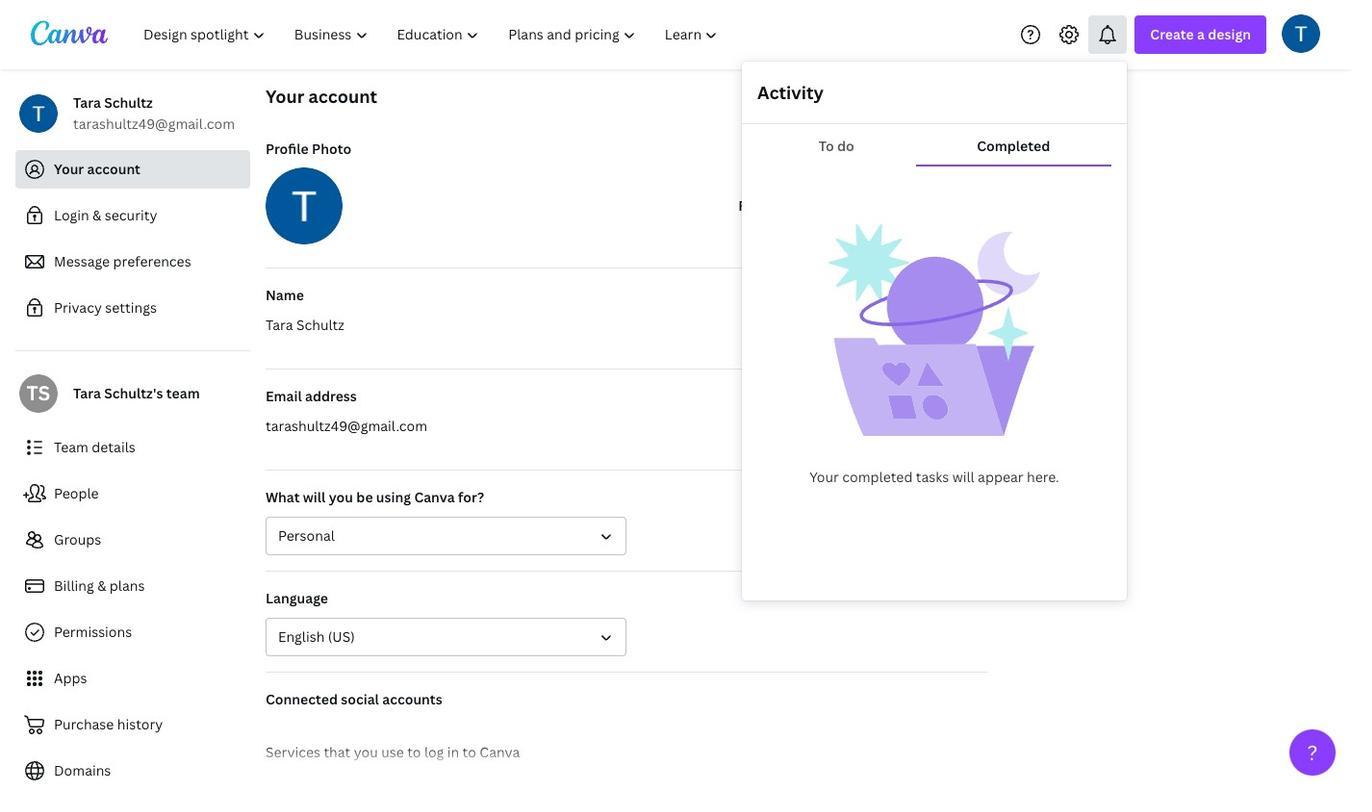 Task type: describe. For each thing, give the bounding box(es) containing it.
profile photo
[[266, 140, 352, 158]]

plans
[[110, 577, 145, 595]]

Personal button
[[266, 517, 627, 555]]

tara schultz's team
[[73, 384, 200, 402]]

email
[[266, 387, 302, 405]]

what
[[266, 488, 300, 506]]

your account link
[[15, 150, 250, 189]]

privacy settings
[[54, 298, 157, 317]]

Language: English (US) button
[[266, 618, 627, 657]]

0 vertical spatial will
[[953, 468, 975, 486]]

photo for remove photo
[[795, 196, 834, 215]]

completed
[[977, 137, 1051, 155]]

use
[[381, 743, 404, 761]]

tara schultz tarashultz49@gmail.com
[[73, 93, 235, 133]]

tara for tara schultz
[[266, 316, 293, 334]]

& for billing
[[97, 577, 106, 595]]

domains
[[54, 761, 111, 780]]

your inside your account link
[[54, 160, 84, 178]]

do
[[837, 137, 855, 155]]

1 horizontal spatial your
[[266, 85, 305, 108]]

remove photo
[[739, 196, 834, 215]]

0 vertical spatial your account
[[266, 85, 377, 108]]

purchase
[[54, 715, 114, 734]]

to
[[819, 137, 834, 155]]

billing
[[54, 577, 94, 595]]

tara for tara schultz's team
[[73, 384, 101, 402]]

photo for change photo
[[933, 196, 972, 215]]

completed
[[843, 468, 913, 486]]

change
[[880, 196, 930, 215]]

services that you use to log in to canva
[[266, 743, 520, 761]]

permissions link
[[15, 613, 250, 652]]

0 horizontal spatial your account
[[54, 160, 141, 178]]

activity
[[758, 81, 824, 104]]

email address
[[266, 387, 357, 405]]

schultz for tara schultz tarashultz49@gmail.com
[[104, 93, 153, 112]]

that
[[324, 743, 351, 761]]

1 vertical spatial will
[[303, 488, 326, 506]]

change photo
[[880, 196, 972, 215]]

using
[[376, 488, 411, 506]]

tara schultz's team image
[[19, 374, 58, 413]]

login & security link
[[15, 196, 250, 235]]

in
[[447, 743, 459, 761]]

(us)
[[328, 628, 355, 646]]

0 vertical spatial account
[[309, 85, 377, 108]]

domains link
[[15, 752, 250, 790]]

accounts
[[382, 690, 442, 709]]

english (us)
[[278, 628, 355, 646]]

top level navigation element
[[131, 15, 735, 54]]

profile
[[266, 140, 309, 158]]

schultz's
[[104, 384, 163, 402]]

0 vertical spatial tarashultz49@gmail.com
[[73, 115, 235, 133]]

photo
[[312, 140, 352, 158]]

edit button for tarashultz49@gmail.com
[[911, 416, 988, 454]]

language
[[266, 589, 328, 607]]

completed button
[[916, 128, 1112, 165]]

create a design button
[[1135, 15, 1267, 54]]

apps link
[[15, 659, 250, 698]]

groups link
[[15, 521, 250, 559]]

edit for tarashultz49@gmail.com
[[936, 425, 962, 444]]

social
[[341, 690, 379, 709]]

1 to from the left
[[407, 743, 421, 761]]



Task type: locate. For each thing, give the bounding box(es) containing it.
to left log
[[407, 743, 421, 761]]

you
[[329, 488, 353, 506], [354, 743, 378, 761]]

tara schultz
[[266, 316, 345, 334]]

tara left schultz's
[[73, 384, 101, 402]]

privacy settings link
[[15, 289, 250, 327]]

account up the photo at the top left of the page
[[309, 85, 377, 108]]

0 vertical spatial edit
[[936, 324, 962, 343]]

team details
[[54, 438, 135, 456]]

what will you be using canva for?
[[266, 488, 484, 506]]

create
[[1151, 25, 1194, 43]]

& right login
[[93, 206, 101, 224]]

privacy
[[54, 298, 102, 317]]

1 vertical spatial edit
[[936, 425, 962, 444]]

1 horizontal spatial photo
[[933, 196, 972, 215]]

team
[[166, 384, 200, 402]]

account up login & security
[[87, 160, 141, 178]]

1 vertical spatial you
[[354, 743, 378, 761]]

tarashultz49@gmail.com down address on the left
[[266, 417, 427, 435]]

tarashultz49@gmail.com
[[73, 115, 235, 133], [266, 417, 427, 435]]

login & security
[[54, 206, 157, 224]]

your account up the photo at the top left of the page
[[266, 85, 377, 108]]

purchase history link
[[15, 706, 250, 744]]

1 vertical spatial your
[[54, 160, 84, 178]]

2 to from the left
[[463, 743, 476, 761]]

photo right remove
[[795, 196, 834, 215]]

team
[[54, 438, 88, 456]]

1 vertical spatial tarashultz49@gmail.com
[[266, 417, 427, 435]]

canva left for?
[[414, 488, 455, 506]]

1 vertical spatial schultz
[[296, 316, 345, 334]]

canva
[[414, 488, 455, 506], [480, 743, 520, 761]]

history
[[117, 715, 163, 734]]

1 vertical spatial account
[[87, 160, 141, 178]]

name
[[266, 286, 304, 304]]

tara for tara schultz tarashultz49@gmail.com
[[73, 93, 101, 112]]

permissions
[[54, 623, 132, 641]]

schultz
[[104, 93, 153, 112], [296, 316, 345, 334]]

1 horizontal spatial schultz
[[296, 316, 345, 334]]

message
[[54, 252, 110, 271]]

&
[[93, 206, 101, 224], [97, 577, 106, 595]]

edit
[[936, 324, 962, 343], [936, 425, 962, 444]]

photo right change
[[933, 196, 972, 215]]

billing & plans link
[[15, 567, 250, 606]]

address
[[305, 387, 357, 405]]

will right what
[[303, 488, 326, 506]]

log
[[424, 743, 444, 761]]

people
[[54, 484, 99, 503]]

english
[[278, 628, 325, 646]]

billing & plans
[[54, 577, 145, 595]]

0 vertical spatial &
[[93, 206, 101, 224]]

here.
[[1027, 468, 1060, 486]]

schultz down name
[[296, 316, 345, 334]]

a picture of a folder opening up to show a planet, moon and stars. image
[[829, 224, 1041, 436]]

apps
[[54, 669, 87, 687]]

1 horizontal spatial your account
[[266, 85, 377, 108]]

message preferences
[[54, 252, 191, 271]]

tasks
[[916, 468, 949, 486]]

to do
[[819, 137, 855, 155]]

will right tasks
[[953, 468, 975, 486]]

tara down name
[[266, 316, 293, 334]]

your account
[[266, 85, 377, 108], [54, 160, 141, 178]]

1 vertical spatial canva
[[480, 743, 520, 761]]

to right 'in'
[[463, 743, 476, 761]]

you left be
[[329, 488, 353, 506]]

1 vertical spatial &
[[97, 577, 106, 595]]

& left plans
[[97, 577, 106, 595]]

your completed tasks will appear here.
[[810, 468, 1060, 486]]

1 vertical spatial tara
[[266, 316, 293, 334]]

you left use
[[354, 743, 378, 761]]

to do button
[[758, 128, 916, 165]]

your account up login & security
[[54, 160, 141, 178]]

0 horizontal spatial photo
[[795, 196, 834, 215]]

& for login
[[93, 206, 101, 224]]

2 edit button from the top
[[911, 416, 988, 454]]

design
[[1208, 25, 1251, 43]]

purchase history
[[54, 715, 163, 734]]

2 photo from the left
[[933, 196, 972, 215]]

edit for tara schultz
[[936, 324, 962, 343]]

details
[[92, 438, 135, 456]]

1 horizontal spatial canva
[[480, 743, 520, 761]]

0 vertical spatial edit button
[[911, 315, 988, 353]]

appear
[[978, 468, 1024, 486]]

1 edit from the top
[[936, 324, 962, 343]]

0 horizontal spatial will
[[303, 488, 326, 506]]

team details link
[[15, 428, 250, 467]]

create a design
[[1151, 25, 1251, 43]]

remove photo button
[[723, 187, 850, 225]]

0 vertical spatial your
[[266, 85, 305, 108]]

login
[[54, 206, 89, 224]]

0 horizontal spatial tarashultz49@gmail.com
[[73, 115, 235, 133]]

? button
[[1290, 730, 1336, 776]]

0 horizontal spatial your
[[54, 160, 84, 178]]

schultz inside the tara schultz tarashultz49@gmail.com
[[104, 93, 153, 112]]

change photo button
[[865, 187, 988, 225]]

tara up your account link
[[73, 93, 101, 112]]

edit button
[[911, 315, 988, 353], [911, 416, 988, 454]]

to
[[407, 743, 421, 761], [463, 743, 476, 761]]

2 vertical spatial your
[[810, 468, 839, 486]]

0 vertical spatial schultz
[[104, 93, 153, 112]]

0 vertical spatial canva
[[414, 488, 455, 506]]

0 horizontal spatial schultz
[[104, 93, 153, 112]]

1 photo from the left
[[795, 196, 834, 215]]

1 horizontal spatial will
[[953, 468, 975, 486]]

canva right 'in'
[[480, 743, 520, 761]]

message preferences link
[[15, 243, 250, 281]]

0 vertical spatial tara
[[73, 93, 101, 112]]

connected social accounts
[[266, 690, 442, 709]]

1 vertical spatial your account
[[54, 160, 141, 178]]

1 vertical spatial edit button
[[911, 416, 988, 454]]

1 horizontal spatial tarashultz49@gmail.com
[[266, 417, 427, 435]]

people link
[[15, 475, 250, 513]]

your left "completed"
[[810, 468, 839, 486]]

you for that
[[354, 743, 378, 761]]

1 horizontal spatial to
[[463, 743, 476, 761]]

groups
[[54, 530, 101, 549]]

you for will
[[329, 488, 353, 506]]

tarashultz49@gmail.com up your account link
[[73, 115, 235, 133]]

tara
[[73, 93, 101, 112], [266, 316, 293, 334], [73, 384, 101, 402]]

0 horizontal spatial canva
[[414, 488, 455, 506]]

2 edit from the top
[[936, 425, 962, 444]]

services
[[266, 743, 321, 761]]

remove
[[739, 196, 791, 215]]

schultz up your account link
[[104, 93, 153, 112]]

tara schultz's team element
[[19, 374, 58, 413]]

schultz for tara schultz
[[296, 316, 345, 334]]

your up login
[[54, 160, 84, 178]]

0 horizontal spatial to
[[407, 743, 421, 761]]

tara inside the tara schultz tarashultz49@gmail.com
[[73, 93, 101, 112]]

tara schultz image
[[1282, 14, 1321, 52]]

0 horizontal spatial account
[[87, 160, 141, 178]]

2 vertical spatial tara
[[73, 384, 101, 402]]

2 horizontal spatial your
[[810, 468, 839, 486]]

will
[[953, 468, 975, 486], [303, 488, 326, 506]]

0 vertical spatial you
[[329, 488, 353, 506]]

personal
[[278, 527, 335, 545]]

preferences
[[113, 252, 191, 271]]

be
[[357, 488, 373, 506]]

a
[[1198, 25, 1205, 43]]

your
[[266, 85, 305, 108], [54, 160, 84, 178], [810, 468, 839, 486]]

for?
[[458, 488, 484, 506]]

settings
[[105, 298, 157, 317]]

1 edit button from the top
[[911, 315, 988, 353]]

your up profile
[[266, 85, 305, 108]]

1 horizontal spatial account
[[309, 85, 377, 108]]

security
[[105, 206, 157, 224]]

?
[[1308, 739, 1318, 766]]

edit button for tara schultz
[[911, 315, 988, 353]]

connected
[[266, 690, 338, 709]]



